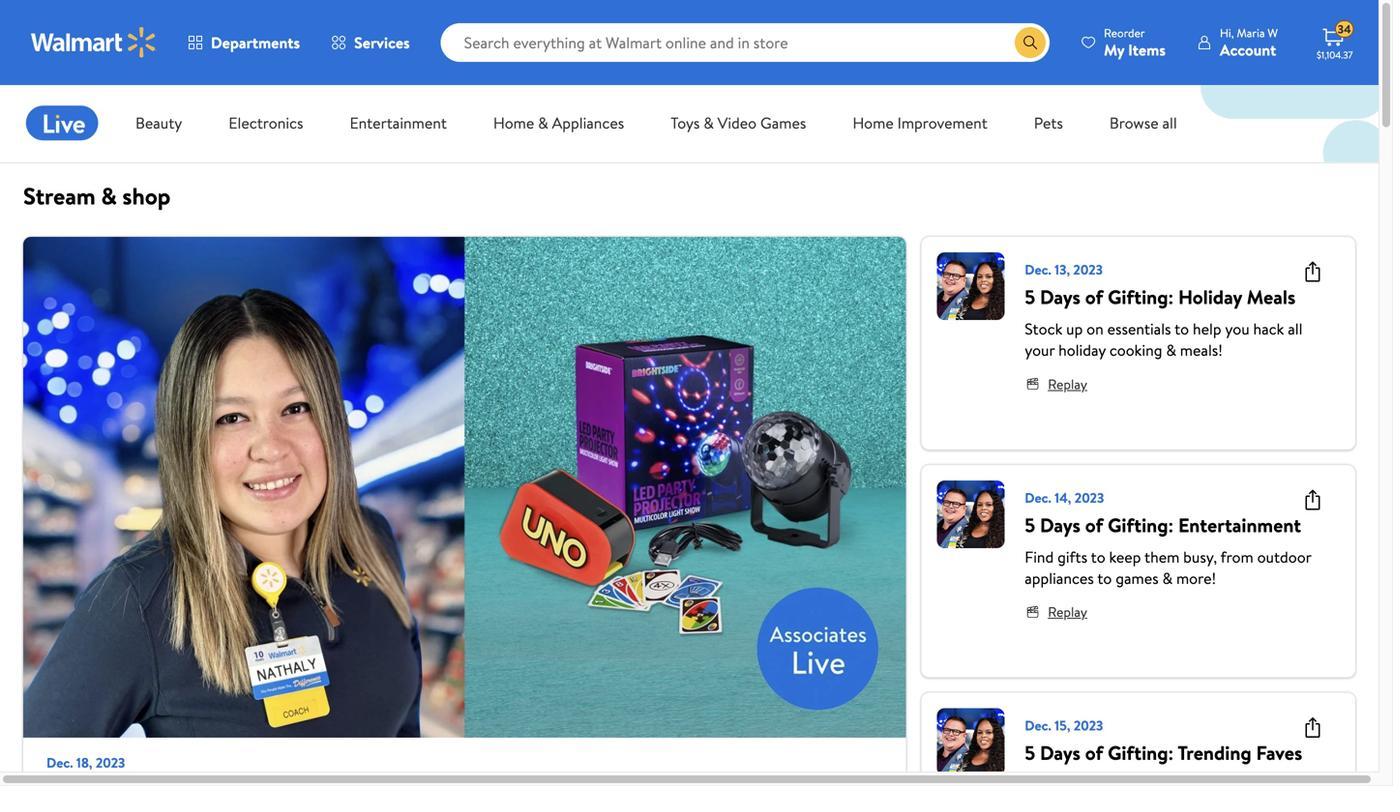 Task type: locate. For each thing, give the bounding box(es) containing it.
& left appliances
[[538, 112, 549, 134]]

entertainment up from
[[1179, 512, 1302, 539]]

1 of from the top
[[1086, 284, 1104, 311]]

gifting: inside 5 days of gifting: holiday meals stock up on essentials to help you hack all your holiday cooking & meals!
[[1108, 284, 1174, 311]]

home
[[494, 112, 535, 134], [853, 112, 894, 134]]

reorder
[[1105, 25, 1146, 41]]

dec. for 5 days of gifting: entertainment
[[1025, 489, 1052, 508]]

replay link
[[1025, 369, 1088, 400], [1025, 597, 1088, 628]]

2 of from the top
[[1086, 512, 1104, 539]]

3 gifting: from the top
[[1108, 740, 1174, 767]]

home improvement
[[853, 112, 988, 134]]

hi, maria w account
[[1221, 25, 1279, 60]]

of inside 5 days of gifting: entertainment find gifts to keep them busy, from outdoor appliances to games & more!
[[1086, 512, 1104, 539]]

5 up "stock"
[[1025, 284, 1036, 311]]

0 horizontal spatial home
[[494, 112, 535, 134]]

more!
[[1177, 568, 1217, 589]]

help
[[1193, 319, 1222, 340]]

all right the 'hack'
[[1289, 319, 1303, 340]]

13,
[[1055, 261, 1071, 279]]

departments
[[211, 32, 300, 53]]

home improvement link
[[830, 112, 1011, 134]]

5
[[1025, 284, 1036, 311], [1025, 512, 1036, 539], [1025, 740, 1036, 767]]

entertainment
[[350, 112, 447, 134], [1179, 512, 1302, 539]]

games
[[1116, 568, 1159, 589]]

2023 for 5 days of gifting: trending faves
[[1074, 717, 1104, 736]]

days inside 5 days of gifting: entertainment find gifts to keep them busy, from outdoor appliances to games & more!
[[1041, 512, 1081, 539]]

my
[[1105, 39, 1125, 60]]

1 vertical spatial gifting:
[[1108, 512, 1174, 539]]

1 share actions image from the top
[[1302, 261, 1325, 284]]

0 vertical spatial replay
[[1049, 375, 1088, 394]]

replay
[[1049, 375, 1088, 394], [1049, 603, 1088, 622]]

0 vertical spatial gifting:
[[1108, 284, 1174, 311]]

2 replay from the top
[[1049, 603, 1088, 622]]

2 vertical spatial days
[[1041, 740, 1081, 767]]

dec.
[[1025, 261, 1052, 279], [1025, 489, 1052, 508], [1025, 717, 1052, 736], [46, 754, 73, 773]]

gifts
[[1058, 547, 1088, 568]]

2023
[[1074, 261, 1103, 279], [1075, 489, 1105, 508], [1074, 717, 1104, 736], [96, 754, 125, 773]]

1 vertical spatial entertainment
[[1179, 512, 1302, 539]]

days inside 5 days of gifting: holiday meals stock up on essentials to help you hack all your holiday cooking & meals!
[[1041, 284, 1081, 311]]

2023 right '15,'
[[1074, 717, 1104, 736]]

entertainment link
[[327, 112, 470, 134]]

0 vertical spatial of
[[1086, 284, 1104, 311]]

2023 right 18,
[[96, 754, 125, 773]]

1 replay from the top
[[1049, 375, 1088, 394]]

dec. left '15,'
[[1025, 717, 1052, 736]]

1 horizontal spatial entertainment
[[1179, 512, 1302, 539]]

1 vertical spatial replay link
[[1025, 597, 1088, 628]]

2 gifting: from the top
[[1108, 512, 1174, 539]]

gifting: up the keep
[[1108, 512, 1174, 539]]

days down 13,
[[1041, 284, 1081, 311]]

1 horizontal spatial all
[[1289, 319, 1303, 340]]

3 share actions image from the top
[[1302, 717, 1325, 740]]

15,
[[1055, 717, 1071, 736]]

of
[[1086, 284, 1104, 311], [1086, 512, 1104, 539], [1086, 740, 1104, 767]]

of up on
[[1086, 284, 1104, 311]]

2023 for 5 days of gifting: holiday meals
[[1074, 261, 1103, 279]]

1 vertical spatial days
[[1041, 512, 1081, 539]]

& for toys
[[704, 112, 714, 134]]

up
[[1067, 319, 1083, 340]]

appliances
[[1025, 568, 1095, 589]]

movie icon image down appliances
[[1025, 605, 1041, 620]]

5 for 5 days of gifting: holiday meals
[[1025, 284, 1036, 311]]

5 down 'dec. 15, 2023'
[[1025, 740, 1036, 767]]

0 vertical spatial all
[[1163, 112, 1178, 134]]

days for 5 days of gifting: holiday meals
[[1041, 284, 1081, 311]]

movie icon image for 5 days of gifting: holiday meals
[[1025, 377, 1041, 392]]

replay link down appliances
[[1025, 597, 1088, 628]]

2 vertical spatial 5
[[1025, 740, 1036, 767]]

5 up 'find'
[[1025, 512, 1036, 539]]

stream
[[23, 180, 96, 213]]

trending
[[1178, 740, 1252, 767]]

replay for 5 days of gifting: holiday meals
[[1049, 375, 1088, 394]]

2 vertical spatial of
[[1086, 740, 1104, 767]]

1 movie icon image from the top
[[1025, 377, 1041, 392]]

holiday
[[1059, 340, 1106, 361]]

2023 right 14,
[[1075, 489, 1105, 508]]

video
[[718, 112, 757, 134]]

replay down appliances
[[1049, 603, 1088, 622]]

2 movie icon image from the top
[[1025, 605, 1041, 620]]

walmart image for 5 days of gifting: trending faves
[[938, 709, 1005, 777]]

gifting:
[[1108, 284, 1174, 311], [1108, 512, 1174, 539], [1108, 740, 1174, 767]]

movie icon image down your
[[1025, 377, 1041, 392]]

home left appliances
[[494, 112, 535, 134]]

outdoor
[[1258, 547, 1312, 568]]

replay down 'holiday'
[[1049, 375, 1088, 394]]

&
[[538, 112, 549, 134], [704, 112, 714, 134], [101, 180, 117, 213], [1167, 340, 1177, 361], [1163, 568, 1173, 589]]

w
[[1268, 25, 1279, 41]]

1 vertical spatial all
[[1289, 319, 1303, 340]]

& for stream
[[101, 180, 117, 213]]

gifting: left trending
[[1108, 740, 1174, 767]]

all right browse
[[1163, 112, 1178, 134]]

1 vertical spatial share actions image
[[1302, 489, 1325, 512]]

1 gifting: from the top
[[1108, 284, 1174, 311]]

2 home from the left
[[853, 112, 894, 134]]

toys & video games
[[671, 112, 807, 134]]

& left more!
[[1163, 568, 1173, 589]]

dec. 18, 2023
[[46, 754, 125, 773]]

0 horizontal spatial entertainment
[[350, 112, 447, 134]]

1 horizontal spatial home
[[853, 112, 894, 134]]

2023 for 5 days of gifting: entertainment
[[1075, 489, 1105, 508]]

them
[[1145, 547, 1180, 568]]

entertainment down services
[[350, 112, 447, 134]]

1 days from the top
[[1041, 284, 1081, 311]]

2 vertical spatial gifting:
[[1108, 740, 1174, 767]]

dec. left 14,
[[1025, 489, 1052, 508]]

days down 14,
[[1041, 512, 1081, 539]]

faves
[[1257, 740, 1303, 767]]

toys
[[671, 112, 700, 134]]

& for home
[[538, 112, 549, 134]]

0 vertical spatial 5
[[1025, 284, 1036, 311]]

2 days from the top
[[1041, 512, 1081, 539]]

3 5 from the top
[[1025, 740, 1036, 767]]

1 vertical spatial replay
[[1049, 603, 1088, 622]]

1 vertical spatial 5
[[1025, 512, 1036, 539]]

1 replay link from the top
[[1025, 369, 1088, 400]]

search icon image
[[1023, 35, 1039, 50]]

meals
[[1248, 284, 1296, 311]]

replay link down your
[[1025, 369, 1088, 400]]

2 5 from the top
[[1025, 512, 1036, 539]]

walmart image
[[31, 27, 157, 58], [23, 237, 907, 739], [938, 253, 1005, 321], [938, 481, 1005, 549], [938, 709, 1005, 777]]

of inside 5 days of gifting: holiday meals stock up on essentials to help you hack all your holiday cooking & meals!
[[1086, 284, 1104, 311]]

5 inside 5 days of gifting: holiday meals stock up on essentials to help you hack all your holiday cooking & meals!
[[1025, 284, 1036, 311]]

gifting: inside 5 days of gifting: entertainment find gifts to keep them busy, from outdoor appliances to games & more!
[[1108, 512, 1174, 539]]

days down '15,'
[[1041, 740, 1081, 767]]

dec. left 13,
[[1025, 261, 1052, 279]]

home & appliances
[[494, 112, 625, 134]]

replay for 5 days of gifting: entertainment
[[1049, 603, 1088, 622]]

2023 right 13,
[[1074, 261, 1103, 279]]

5 days of gifting: holiday meals stock up on essentials to help you hack all your holiday cooking & meals!
[[1025, 284, 1303, 361]]

share actions image
[[1302, 261, 1325, 284], [1302, 489, 1325, 512], [1302, 717, 1325, 740]]

departments button
[[172, 19, 316, 66]]

hack
[[1254, 319, 1285, 340]]

Search search field
[[441, 23, 1050, 62]]

of down 'dec. 15, 2023'
[[1086, 740, 1104, 767]]

0 vertical spatial days
[[1041, 284, 1081, 311]]

days
[[1041, 284, 1081, 311], [1041, 512, 1081, 539], [1041, 740, 1081, 767]]

2 share actions image from the top
[[1302, 489, 1325, 512]]

to left help
[[1175, 319, 1190, 340]]

gifting: up essentials
[[1108, 284, 1174, 311]]

& left meals!
[[1167, 340, 1177, 361]]

all inside 5 days of gifting: holiday meals stock up on essentials to help you hack all your holiday cooking & meals!
[[1289, 319, 1303, 340]]

1 vertical spatial of
[[1086, 512, 1104, 539]]

0 vertical spatial replay link
[[1025, 369, 1088, 400]]

& left shop at the left top
[[101, 180, 117, 213]]

beauty link
[[112, 112, 205, 134]]

1 home from the left
[[494, 112, 535, 134]]

1 5 from the top
[[1025, 284, 1036, 311]]

replay link for 5 days of gifting: holiday meals
[[1025, 369, 1088, 400]]

home left improvement
[[853, 112, 894, 134]]

1 vertical spatial movie icon image
[[1025, 605, 1041, 620]]

of up gifts
[[1086, 512, 1104, 539]]

2 vertical spatial share actions image
[[1302, 717, 1325, 740]]

& right toys
[[704, 112, 714, 134]]

to left games
[[1098, 568, 1113, 589]]

share actions image for 5 days of gifting: entertainment
[[1302, 489, 1325, 512]]

Walmart Site-Wide search field
[[441, 23, 1050, 62]]

share actions image for 5 days of gifting: holiday meals
[[1302, 261, 1325, 284]]

all
[[1163, 112, 1178, 134], [1289, 319, 1303, 340]]

2 replay link from the top
[[1025, 597, 1088, 628]]

games
[[761, 112, 807, 134]]

to
[[1175, 319, 1190, 340], [1092, 547, 1106, 568], [1098, 568, 1113, 589]]

5 inside 5 days of gifting: entertainment find gifts to keep them busy, from outdoor appliances to games & more!
[[1025, 512, 1036, 539]]

0 vertical spatial share actions image
[[1302, 261, 1325, 284]]

services
[[354, 32, 410, 53]]

browse all link
[[1087, 112, 1201, 134]]

movie icon image
[[1025, 377, 1041, 392], [1025, 605, 1041, 620]]

0 vertical spatial movie icon image
[[1025, 377, 1041, 392]]



Task type: vqa. For each thing, say whether or not it's contained in the screenshot.
Keurig K-Express Essentials Single Serve K-Cup Pod Coffee Maker, Black - image 1 of 21
no



Task type: describe. For each thing, give the bounding box(es) containing it.
walmart image for 5 days of gifting: holiday meals
[[938, 253, 1005, 321]]

gifting: for holiday
[[1108, 284, 1174, 311]]

of for 5 days of gifting: entertainment
[[1086, 512, 1104, 539]]

gifting: for trending
[[1108, 740, 1174, 767]]

34
[[1338, 21, 1352, 37]]

browse all
[[1110, 112, 1178, 134]]

to inside 5 days of gifting: holiday meals stock up on essentials to help you hack all your holiday cooking & meals!
[[1175, 319, 1190, 340]]

reorder my items
[[1105, 25, 1166, 60]]

services button
[[316, 19, 426, 66]]

your
[[1025, 340, 1055, 361]]

dec. 15, 2023
[[1025, 717, 1104, 736]]

dec. 14, 2023
[[1025, 489, 1105, 508]]

find
[[1025, 547, 1054, 568]]

5 days of gifting: trending faves
[[1025, 740, 1303, 767]]

meals!
[[1181, 340, 1223, 361]]

0 vertical spatial entertainment
[[350, 112, 447, 134]]

$1,104.37
[[1317, 48, 1354, 61]]

walmart image for 5 days of gifting: entertainment
[[938, 481, 1005, 549]]

from
[[1221, 547, 1254, 568]]

maria
[[1238, 25, 1266, 41]]

3 of from the top
[[1086, 740, 1104, 767]]

home for home & appliances
[[494, 112, 535, 134]]

replay link for 5 days of gifting: entertainment
[[1025, 597, 1088, 628]]

dec. left 18,
[[46, 754, 73, 773]]

you
[[1226, 319, 1250, 340]]

on
[[1087, 319, 1104, 340]]

gifting: for entertainment
[[1108, 512, 1174, 539]]

18,
[[76, 754, 92, 773]]

live background image
[[1201, 85, 1379, 163]]

3 days from the top
[[1041, 740, 1081, 767]]

5 days of gifting: entertainment find gifts to keep them busy, from outdoor appliances to games & more!
[[1025, 512, 1312, 589]]

pets
[[1035, 112, 1064, 134]]

appliances
[[552, 112, 625, 134]]

electronics
[[229, 112, 303, 134]]

share actions image for 5 days of gifting: trending faves
[[1302, 717, 1325, 740]]

14,
[[1055, 489, 1072, 508]]

toys & video games link
[[648, 112, 830, 134]]

entertainment inside 5 days of gifting: entertainment find gifts to keep them busy, from outdoor appliances to games & more!
[[1179, 512, 1302, 539]]

shop
[[122, 180, 171, 213]]

stream & shop
[[23, 180, 171, 213]]

hi,
[[1221, 25, 1235, 41]]

dec. for 5 days of gifting: holiday meals
[[1025, 261, 1052, 279]]

items
[[1129, 39, 1166, 60]]

busy,
[[1184, 547, 1218, 568]]

movie icon image for 5 days of gifting: entertainment
[[1025, 605, 1041, 620]]

live image
[[15, 82, 112, 161]]

cooking
[[1110, 340, 1163, 361]]

& inside 5 days of gifting: holiday meals stock up on essentials to help you hack all your holiday cooking & meals!
[[1167, 340, 1177, 361]]

pets link
[[1011, 112, 1087, 134]]

0 horizontal spatial all
[[1163, 112, 1178, 134]]

keep
[[1110, 547, 1142, 568]]

browse
[[1110, 112, 1159, 134]]

beauty
[[136, 112, 182, 134]]

holiday
[[1179, 284, 1243, 311]]

to right gifts
[[1092, 547, 1106, 568]]

& inside 5 days of gifting: entertainment find gifts to keep them busy, from outdoor appliances to games & more!
[[1163, 568, 1173, 589]]

days for 5 days of gifting: entertainment
[[1041, 512, 1081, 539]]

home & appliances link
[[470, 112, 648, 134]]

account
[[1221, 39, 1277, 60]]

home for home improvement
[[853, 112, 894, 134]]

stock
[[1025, 319, 1063, 340]]

dec. for 5 days of gifting: trending faves
[[1025, 717, 1052, 736]]

of for 5 days of gifting: holiday meals
[[1086, 284, 1104, 311]]

electronics link
[[205, 112, 327, 134]]

essentials
[[1108, 319, 1172, 340]]

5 for 5 days of gifting: entertainment
[[1025, 512, 1036, 539]]

improvement
[[898, 112, 988, 134]]

dec. 13, 2023
[[1025, 261, 1103, 279]]



